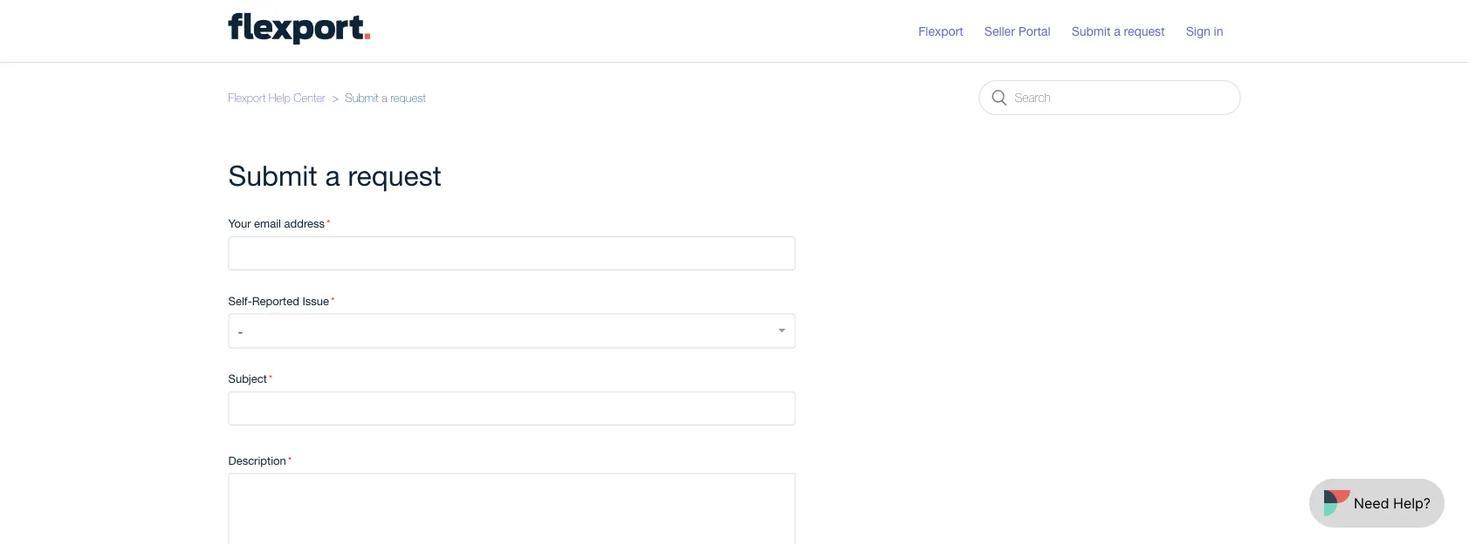 Task type: vqa. For each thing, say whether or not it's contained in the screenshot.
will
no



Task type: locate. For each thing, give the bounding box(es) containing it.
None search field
[[980, 80, 1242, 115]]

flexport for flexport help center
[[228, 91, 266, 105]]

submit
[[1072, 24, 1111, 38], [346, 91, 379, 105], [228, 159, 317, 192]]

submit a request up search search box
[[1072, 24, 1166, 38]]

submit a request link
[[1072, 22, 1183, 40]]

2 vertical spatial submit a request
[[228, 159, 442, 192]]

request
[[1125, 24, 1166, 38], [391, 91, 426, 105], [348, 159, 442, 192]]

1 vertical spatial flexport
[[228, 91, 266, 105]]

0 horizontal spatial flexport
[[228, 91, 266, 105]]

flexport help center
[[228, 91, 325, 105]]

email
[[254, 217, 281, 231]]

submit a request inside 'link'
[[1072, 24, 1166, 38]]

2 vertical spatial a
[[325, 159, 340, 192]]

1 vertical spatial submit
[[346, 91, 379, 105]]

0 vertical spatial request
[[1125, 24, 1166, 38]]

help
[[269, 91, 291, 105]]

1 horizontal spatial submit
[[346, 91, 379, 105]]

1 vertical spatial a
[[382, 91, 388, 105]]

seller portal link
[[985, 22, 1069, 40]]

flexport inside submit a request main content
[[228, 91, 266, 105]]

Search search field
[[980, 80, 1242, 115]]

2 horizontal spatial submit
[[1072, 24, 1111, 38]]

submit right portal on the top
[[1072, 24, 1111, 38]]

flexport left help on the top left of the page
[[228, 91, 266, 105]]

subject
[[228, 372, 267, 386]]

sign
[[1187, 24, 1211, 38]]

0 vertical spatial submit
[[1072, 24, 1111, 38]]

2 horizontal spatial a
[[1115, 24, 1121, 38]]

seller
[[985, 24, 1016, 38]]

a
[[1115, 24, 1121, 38], [382, 91, 388, 105], [325, 159, 340, 192]]

submit a request right center
[[342, 91, 426, 105]]

1 horizontal spatial flexport
[[919, 24, 964, 38]]

0 horizontal spatial a
[[325, 159, 340, 192]]

address
[[284, 217, 325, 231]]

a right center
[[382, 91, 388, 105]]

0 horizontal spatial submit
[[228, 159, 317, 192]]

submit right center
[[346, 91, 379, 105]]

flexport link
[[919, 22, 981, 40]]

flexport left seller
[[919, 24, 964, 38]]

submit a request up address
[[228, 159, 442, 192]]

portal
[[1019, 24, 1051, 38]]

self-
[[228, 294, 252, 308]]

sign in button
[[1187, 17, 1242, 45]]

Description text field
[[228, 474, 796, 546]]

1 horizontal spatial a
[[382, 91, 388, 105]]

0 vertical spatial flexport
[[919, 24, 964, 38]]

0 vertical spatial a
[[1115, 24, 1121, 38]]

sign in
[[1187, 24, 1224, 38]]

a up search search box
[[1115, 24, 1121, 38]]

0 vertical spatial submit a request
[[1072, 24, 1166, 38]]

a down center
[[325, 159, 340, 192]]

flexport
[[919, 24, 964, 38], [228, 91, 266, 105]]

submit up your email address
[[228, 159, 317, 192]]

submit a request
[[1072, 24, 1166, 38], [342, 91, 426, 105], [228, 159, 442, 192]]



Task type: describe. For each thing, give the bounding box(es) containing it.
submit inside 'link'
[[1072, 24, 1111, 38]]

1 vertical spatial submit a request
[[342, 91, 426, 105]]

flexport help center help center home page image
[[228, 12, 370, 45]]

reported
[[252, 294, 299, 308]]

submit a request main content
[[0, 62, 1470, 546]]

-
[[238, 324, 243, 340]]

seller portal
[[985, 24, 1051, 38]]

2 vertical spatial submit
[[228, 159, 317, 192]]

1 vertical spatial request
[[391, 91, 426, 105]]

in
[[1215, 24, 1224, 38]]

2 vertical spatial request
[[348, 159, 442, 192]]

none search field inside submit a request main content
[[980, 80, 1242, 115]]

center
[[294, 91, 325, 105]]

request inside 'link'
[[1125, 24, 1166, 38]]

description
[[228, 454, 286, 468]]

flexport for flexport
[[919, 24, 964, 38]]

issue
[[303, 294, 329, 308]]

self-reported issue
[[228, 294, 329, 308]]

your email address
[[228, 217, 325, 231]]

Your email address text field
[[228, 237, 796, 271]]

flexport help center link
[[228, 91, 325, 105]]

Subject text field
[[228, 392, 796, 426]]

- link
[[228, 314, 796, 349]]

your
[[228, 217, 251, 231]]

a inside 'link'
[[1115, 24, 1121, 38]]



